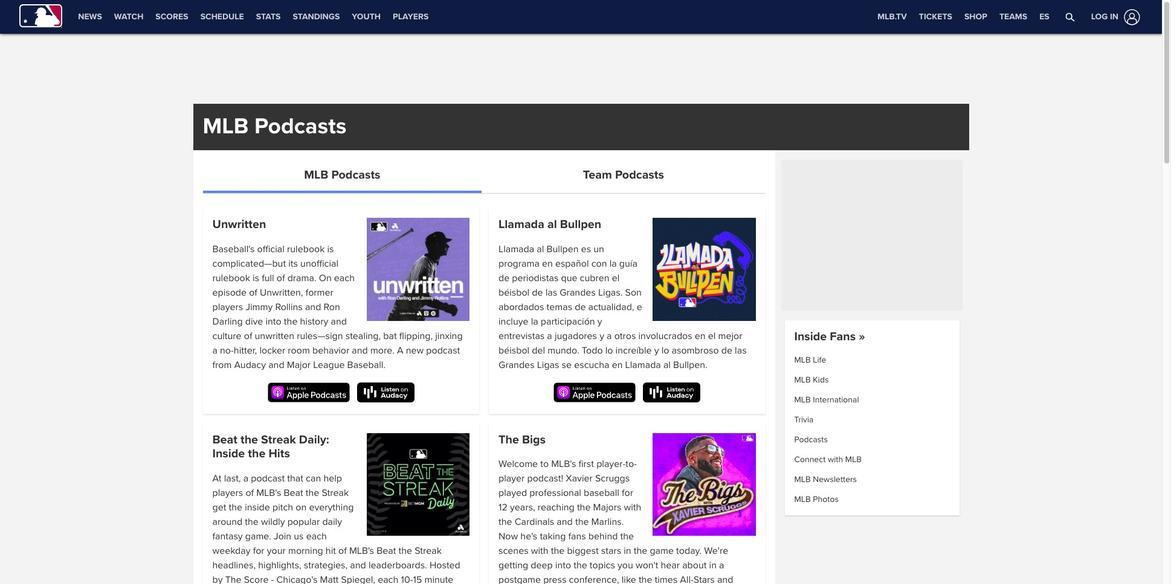 Task type: vqa. For each thing, say whether or not it's contained in the screenshot.
Major League Baseball image
yes



Task type: describe. For each thing, give the bounding box(es) containing it.
connect
[[794, 455, 826, 465]]

standings
[[293, 11, 340, 22]]

todo
[[582, 345, 603, 357]]

wildly
[[261, 517, 285, 529]]

secondary navigation element
[[72, 0, 435, 34]]

conference,
[[569, 575, 619, 585]]

de up "participación"
[[575, 302, 586, 314]]

podcasts link
[[794, 435, 828, 446]]

1 vertical spatial with
[[624, 502, 641, 514]]

0 vertical spatial the
[[498, 433, 519, 448]]

otros
[[614, 331, 636, 343]]

2 lo from the left
[[661, 345, 669, 357]]

by
[[212, 575, 223, 585]]

1 horizontal spatial el
[[708, 331, 716, 343]]

2 horizontal spatial streak
[[415, 546, 442, 558]]

team podcasts
[[583, 168, 664, 182]]

mlb kids
[[794, 375, 829, 386]]

inside
[[245, 502, 270, 514]]

youth link
[[346, 0, 387, 34]]

chicago's
[[276, 575, 317, 585]]

played
[[498, 488, 527, 500]]

tickets
[[919, 11, 952, 22]]

teams
[[999, 11, 1027, 22]]

hits
[[269, 447, 290, 462]]

you
[[618, 560, 633, 572]]

baseball
[[584, 488, 619, 500]]

mlb international
[[794, 395, 859, 406]]

2 horizontal spatial each
[[378, 575, 398, 585]]

1 vertical spatial las
[[735, 345, 747, 357]]

0 horizontal spatial mlb's
[[256, 488, 281, 500]]

de down programa
[[498, 273, 509, 285]]

unwritten, with ron darling and jimmy rollins image
[[367, 218, 469, 321]]

times
[[655, 575, 677, 585]]

1 béisbol from the top
[[498, 287, 529, 299]]

podcast inside at last, a podcast that can help players of mlb's beat the streak get the inside pitch on everything around the wildly popular daily fantasy game. join us each weekday for your morning hit of mlb's beat the streak headlines, highlights, strategies, and leaderboards. hosted by the score - chicago's matt spiegel, each 10-15
[[251, 473, 285, 485]]

newsletters
[[813, 475, 857, 485]]

1 vertical spatial mlb podcasts
[[304, 168, 380, 182]]

photos
[[813, 495, 839, 505]]

welcome
[[498, 459, 538, 471]]

beat inside beat the streak daily: inside the hits
[[212, 433, 237, 448]]

schedule link
[[194, 0, 250, 34]]

0 horizontal spatial en
[[542, 258, 553, 270]]

log
[[1091, 11, 1108, 22]]

unofficial
[[300, 258, 338, 270]]

a inside at last, a podcast that can help players of mlb's beat the streak get the inside pitch on everything around the wildly popular daily fantasy game. join us each weekday for your morning hit of mlb's beat the streak headlines, highlights, strategies, and leaderboards. hosted by the score - chicago's matt spiegel, each 10-15
[[243, 473, 248, 485]]

to-
[[626, 459, 637, 471]]

and inside at last, a podcast that can help players of mlb's beat the streak get the inside pitch on everything around the wildly popular daily fantasy game. join us each weekday for your morning hit of mlb's beat the streak headlines, highlights, strategies, and leaderboards. hosted by the score - chicago's matt spiegel, each 10-15
[[350, 560, 366, 572]]

0 vertical spatial mlb podcasts
[[203, 113, 347, 140]]

audacy
[[234, 360, 266, 372]]

es
[[581, 244, 591, 256]]

mlb photos link
[[794, 495, 839, 505]]

stats
[[256, 11, 281, 22]]

search image
[[1066, 12, 1075, 22]]

locker
[[259, 345, 285, 357]]

the inside at last, a podcast that can help players of mlb's beat the streak get the inside pitch on everything around the wildly popular daily fantasy game. join us each weekday for your morning hit of mlb's beat the streak headlines, highlights, strategies, and leaderboards. hosted by the score - chicago's matt spiegel, each 10-15
[[225, 575, 241, 585]]

llamada al bullpen
[[498, 218, 601, 232]]

1 vertical spatial beat
[[284, 488, 303, 500]]

10-
[[401, 575, 413, 585]]

dive
[[245, 316, 263, 328]]

baseball.
[[347, 360, 386, 372]]

programa
[[498, 258, 539, 270]]

1 vertical spatial la
[[531, 316, 538, 328]]

mejor
[[718, 331, 742, 343]]

1 horizontal spatial grandes
[[560, 287, 596, 299]]

2 horizontal spatial en
[[695, 331, 706, 343]]

kids
[[813, 375, 829, 386]]

de down mejor at the bottom
[[721, 345, 732, 357]]

jugadores
[[555, 331, 597, 343]]

stealing,
[[345, 331, 381, 343]]

daily
[[322, 517, 342, 529]]

unwritten
[[212, 218, 266, 232]]

mlb newsletters
[[794, 475, 857, 485]]

1 vertical spatial in
[[624, 546, 631, 558]]

0 vertical spatial las
[[545, 287, 557, 299]]

taking
[[540, 531, 566, 543]]

jinxing
[[435, 331, 463, 343]]

like
[[622, 575, 636, 585]]

shop
[[964, 11, 987, 22]]

scores link
[[149, 0, 194, 34]]

1 horizontal spatial streak
[[322, 488, 349, 500]]

of up jimmy
[[249, 287, 257, 299]]

former
[[306, 287, 333, 299]]

and inside welcome to mlb's first player-to- player podcast! xavier scruggs played professional baseball for 12 years, reaching the majors with the cardinals and the marlins. now he's taking fans behind the scenes with the biggest stars in the game today. we're getting deep into the topics you won't hear about in a postgame press conference, like the times all-s
[[557, 517, 573, 529]]

beat the streak presented by betmgm daily podcast image
[[367, 434, 469, 536]]

team podcasts link
[[491, 160, 756, 191]]

flipping,
[[399, 331, 433, 343]]

temas
[[547, 302, 572, 314]]

on
[[296, 502, 306, 514]]

players inside at last, a podcast that can help players of mlb's beat the streak get the inside pitch on everything around the wildly popular daily fantasy game. join us each weekday for your morning hit of mlb's beat the streak headlines, highlights, strategies, and leaderboards. hosted by the score - chicago's matt spiegel, each 10-15
[[212, 488, 243, 500]]

top navigation element
[[0, 0, 1162, 34]]

get
[[212, 502, 226, 514]]

of up "inside" at the bottom of page
[[246, 488, 254, 500]]

pitch
[[272, 502, 293, 514]]

at last, a podcast that can help players of mlb's beat the streak get the inside pitch on everything around the wildly popular daily fantasy game. join us each weekday for your morning hit of mlb's beat the streak headlines, highlights, strategies, and leaderboards. hosted by the score - chicago's matt spiegel, each 10-15
[[212, 473, 460, 585]]

entrevistas
[[498, 331, 545, 343]]

mlb international link
[[794, 395, 859, 406]]

connect with mlb
[[794, 455, 862, 465]]

for inside welcome to mlb's first player-to- player podcast! xavier scruggs played professional baseball for 12 years, reaching the majors with the cardinals and the marlins. now he's taking fans behind the scenes with the biggest stars in the game today. we're getting deep into the topics you won't hear about in a postgame press conference, like the times all-s
[[622, 488, 633, 500]]

the bigs
[[498, 433, 546, 448]]

into inside 'baseball's official rulebook is complicated—but its unofficial rulebook is full of drama. on each episode of unwritten, former players jimmy rollins and ron darling dive into the history and culture of unwritten rules—sign stealing, bat flipping, jinxing a no-hitter, locker room behavior and more. a new podcast from audacy and major league baseball.'
[[266, 316, 281, 328]]

inside fans link
[[794, 330, 856, 344]]

fans
[[568, 531, 586, 543]]

highlights,
[[258, 560, 301, 572]]

fans
[[830, 330, 856, 344]]

postgame
[[498, 575, 541, 585]]

2 vertical spatial llamada
[[625, 360, 661, 372]]

2 vertical spatial y
[[654, 345, 659, 357]]

1 horizontal spatial mlb's
[[349, 546, 374, 558]]

official
[[257, 244, 285, 256]]

and down ron
[[331, 316, 347, 328]]

hear
[[661, 560, 680, 572]]

bullpen for llamada al bullpen es un programa en español con la guía de periodistas que cubren el béisbol de las grandes ligas. son abordados temas de actualidad, e incluye la participación y entrevistas a jugadores y a otros involucrados en el mejor béisbol del mundo. todo lo increíble y lo asombroso de las grandes ligas se escucha en llamada al bullpen.
[[546, 244, 579, 256]]

and down stealing,
[[352, 345, 368, 357]]

darling
[[212, 316, 243, 328]]

daily:
[[299, 433, 329, 448]]

popular
[[287, 517, 320, 529]]

standings link
[[287, 0, 346, 34]]

baseball's
[[212, 244, 255, 256]]

al for llamada al bullpen
[[547, 218, 557, 232]]

players link
[[387, 0, 435, 34]]

majors
[[593, 502, 621, 514]]

mlb photos
[[794, 495, 839, 505]]

international
[[813, 395, 859, 406]]

streak inside beat the streak daily: inside the hits
[[261, 433, 296, 448]]

history
[[300, 316, 328, 328]]

scenes
[[498, 546, 528, 558]]

mlb life
[[794, 356, 826, 366]]

join
[[274, 531, 291, 543]]



Task type: locate. For each thing, give the bounding box(es) containing it.
and up spiegel, at the left bottom of the page
[[350, 560, 366, 572]]

each down leaderboards.
[[378, 575, 398, 585]]

1 vertical spatial for
[[253, 546, 264, 558]]

en down increíble on the bottom right of page
[[612, 360, 623, 372]]

baseball's official rulebook is complicated—but its unofficial rulebook is full of drama. on each episode of unwritten, former players jimmy rollins and ron darling dive into the history and culture of unwritten rules—sign stealing, bat flipping, jinxing a no-hitter, locker room behavior and more. a new podcast from audacy and major league baseball.
[[212, 244, 463, 372]]

1 horizontal spatial with
[[624, 502, 641, 514]]

hitter,
[[234, 345, 257, 357]]

a down we're
[[719, 560, 724, 572]]

2 players from the top
[[212, 488, 243, 500]]

players
[[393, 11, 429, 22]]

hosted
[[430, 560, 460, 572]]

1 vertical spatial podcast
[[251, 473, 285, 485]]

0 vertical spatial grandes
[[560, 287, 596, 299]]

0 horizontal spatial each
[[306, 531, 327, 543]]

life
[[813, 356, 826, 366]]

the
[[498, 433, 519, 448], [225, 575, 241, 585]]

hit
[[326, 546, 336, 558]]

weekday
[[212, 546, 251, 558]]

for down game.
[[253, 546, 264, 558]]

the left bigs
[[498, 433, 519, 448]]

press
[[543, 575, 566, 585]]

podcast!
[[527, 473, 563, 485]]

a left otros
[[607, 331, 612, 343]]

actualidad,
[[588, 302, 634, 314]]

mlb's up "inside" at the bottom of page
[[256, 488, 281, 500]]

-
[[271, 575, 274, 585]]

bullpen for llamada al bullpen
[[560, 218, 601, 232]]

is left full
[[253, 273, 259, 285]]

into up the unwritten
[[266, 316, 281, 328]]

bullpen.
[[673, 360, 707, 372]]

1 horizontal spatial rulebook
[[287, 244, 325, 256]]

players down last,
[[212, 488, 243, 500]]

llamada
[[498, 218, 544, 232], [498, 244, 534, 256], [625, 360, 661, 372]]

béisbol up abordados
[[498, 287, 529, 299]]

las
[[545, 287, 557, 299], [735, 345, 747, 357]]

listen to llamada al bullpen image
[[653, 218, 756, 321]]

2 horizontal spatial in
[[1110, 11, 1118, 22]]

a inside 'baseball's official rulebook is complicated—but its unofficial rulebook is full of drama. on each episode of unwritten, former players jimmy rollins and ron darling dive into the history and culture of unwritten rules—sign stealing, bat flipping, jinxing a no-hitter, locker room behavior and more. a new podcast from audacy and major league baseball.'
[[212, 345, 217, 357]]

de
[[498, 273, 509, 285], [532, 287, 543, 299], [575, 302, 586, 314], [721, 345, 732, 357]]

2 vertical spatial with
[[531, 546, 548, 558]]

a inside welcome to mlb's first player-to- player podcast! xavier scruggs played professional baseball for 12 years, reaching the majors with the cardinals and the marlins. now he's taking fans behind the scenes with the biggest stars in the game today. we're getting deep into the topics you won't hear about in a postgame press conference, like the times all-s
[[719, 560, 724, 572]]

each inside 'baseball's official rulebook is complicated—but its unofficial rulebook is full of drama. on each episode of unwritten, former players jimmy rollins and ron darling dive into the history and culture of unwritten rules—sign stealing, bat flipping, jinxing a no-hitter, locker room behavior and more. a new podcast from audacy and major league baseball.'
[[334, 273, 355, 285]]

1 vertical spatial the
[[225, 575, 241, 585]]

mlb's right the to
[[551, 459, 576, 471]]

each right on
[[334, 273, 355, 285]]

beat up leaderboards.
[[377, 546, 396, 558]]

beat
[[212, 433, 237, 448], [284, 488, 303, 500], [377, 546, 396, 558]]

mlb's
[[551, 459, 576, 471], [256, 488, 281, 500], [349, 546, 374, 558]]

your
[[267, 546, 286, 558]]

rulebook up episode
[[212, 273, 250, 285]]

is
[[327, 244, 334, 256], [253, 273, 259, 285]]

2 vertical spatial streak
[[415, 546, 442, 558]]

bullpen up español
[[546, 244, 579, 256]]

las down mejor at the bottom
[[735, 345, 747, 357]]

2 horizontal spatial mlb's
[[551, 459, 576, 471]]

of right the hit
[[338, 546, 347, 558]]

lo
[[605, 345, 613, 357], [661, 345, 669, 357]]

1 lo from the left
[[605, 345, 613, 357]]

béisbol
[[498, 287, 529, 299], [498, 345, 529, 357]]

podcast down jinxing
[[426, 345, 460, 357]]

1 horizontal spatial for
[[622, 488, 633, 500]]

0 vertical spatial inside
[[794, 330, 827, 344]]

players up darling
[[212, 302, 243, 314]]

in inside popup button
[[1110, 11, 1118, 22]]

0 horizontal spatial streak
[[261, 433, 296, 448]]

la
[[609, 258, 617, 270], [531, 316, 538, 328]]

1 horizontal spatial into
[[555, 560, 571, 572]]

0 vertical spatial rulebook
[[287, 244, 325, 256]]

biggest
[[567, 546, 599, 558]]

2 horizontal spatial with
[[828, 455, 843, 465]]

inside up mlb life
[[794, 330, 827, 344]]

0 vertical spatial la
[[609, 258, 617, 270]]

1 vertical spatial streak
[[322, 488, 349, 500]]

2 horizontal spatial al
[[663, 360, 671, 372]]

lo right todo
[[605, 345, 613, 357]]

0 vertical spatial el
[[612, 273, 620, 285]]

0 vertical spatial in
[[1110, 11, 1118, 22]]

2 vertical spatial each
[[378, 575, 398, 585]]

2 béisbol from the top
[[498, 345, 529, 357]]

el left mejor at the bottom
[[708, 331, 716, 343]]

in down we're
[[709, 560, 717, 572]]

rulebook up its
[[287, 244, 325, 256]]

trivia link
[[794, 415, 814, 426]]

mlb's inside welcome to mlb's first player-to- player podcast! xavier scruggs played professional baseball for 12 years, reaching the majors with the cardinals and the marlins. now he's taking fans behind the scenes with the biggest stars in the game today. we're getting deep into the topics you won't hear about in a postgame press conference, like the times all-s
[[551, 459, 576, 471]]

tertiary navigation element
[[871, 0, 1055, 34]]

us
[[294, 531, 304, 543]]

won't
[[636, 560, 658, 572]]

more.
[[370, 345, 394, 357]]

1 horizontal spatial in
[[709, 560, 717, 572]]

about
[[682, 560, 707, 572]]

bullpen up es
[[560, 218, 601, 232]]

0 vertical spatial mlb's
[[551, 459, 576, 471]]

and down the reaching
[[557, 517, 573, 529]]

y down actualidad,
[[597, 316, 602, 328]]

0 vertical spatial bullpen
[[560, 218, 601, 232]]

0 vertical spatial each
[[334, 273, 355, 285]]

shop link
[[958, 0, 993, 34]]

can
[[306, 473, 321, 485]]

0 horizontal spatial inside
[[212, 447, 245, 462]]

1 players from the top
[[212, 302, 243, 314]]

0 horizontal spatial las
[[545, 287, 557, 299]]

connect with mlb link
[[794, 455, 862, 465]]

of up hitter,
[[244, 331, 252, 343]]

de down periodistas
[[532, 287, 543, 299]]

into inside welcome to mlb's first player-to- player podcast! xavier scruggs played professional baseball for 12 years, reaching the majors with the cardinals and the marlins. now he's taking fans behind the scenes with the biggest stars in the game today. we're getting deep into the topics you won't hear about in a postgame press conference, like the times all-s
[[555, 560, 571, 572]]

0 vertical spatial with
[[828, 455, 843, 465]]

beat up last,
[[212, 433, 237, 448]]

1 vertical spatial players
[[212, 488, 243, 500]]

no-
[[220, 345, 234, 357]]

leaderboards.
[[369, 560, 427, 572]]

of right full
[[277, 273, 285, 285]]

a right last,
[[243, 473, 248, 485]]

morning
[[288, 546, 323, 558]]

youth
[[352, 11, 381, 22]]

el up ligas.
[[612, 273, 620, 285]]

al left bullpen.
[[663, 360, 671, 372]]

streak
[[261, 433, 296, 448], [322, 488, 349, 500], [415, 546, 442, 558]]

headlines,
[[212, 560, 256, 572]]

grandes down que
[[560, 287, 596, 299]]

and down locker
[[268, 360, 284, 372]]

0 horizontal spatial grandes
[[498, 360, 534, 372]]

y up todo
[[599, 331, 604, 343]]

0 horizontal spatial the
[[225, 575, 241, 585]]

in right log
[[1110, 11, 1118, 22]]

1 horizontal spatial is
[[327, 244, 334, 256]]

mlb's up spiegel, at the left bottom of the page
[[349, 546, 374, 558]]

streak down help
[[322, 488, 349, 500]]

y down involucrados
[[654, 345, 659, 357]]

the down headlines,
[[225, 575, 241, 585]]

0 horizontal spatial al
[[537, 244, 544, 256]]

grandes down del
[[498, 360, 534, 372]]

inside
[[794, 330, 827, 344], [212, 447, 245, 462]]

for
[[622, 488, 633, 500], [253, 546, 264, 558]]

into up press
[[555, 560, 571, 572]]

al up español
[[547, 218, 557, 232]]

0 vertical spatial players
[[212, 302, 243, 314]]

lo down involucrados
[[661, 345, 669, 357]]

inside inside beat the streak daily: inside the hits
[[212, 447, 245, 462]]

tickets link
[[913, 0, 958, 34]]

2 horizontal spatial beat
[[377, 546, 396, 558]]

1 horizontal spatial al
[[547, 218, 557, 232]]

bat
[[383, 331, 397, 343]]

0 horizontal spatial into
[[266, 316, 281, 328]]

mundo.
[[548, 345, 579, 357]]

1 horizontal spatial the
[[498, 433, 519, 448]]

each right us
[[306, 531, 327, 543]]

0 vertical spatial streak
[[261, 433, 296, 448]]

with up 'deep'
[[531, 546, 548, 558]]

1 vertical spatial each
[[306, 531, 327, 543]]

0 horizontal spatial with
[[531, 546, 548, 558]]

with up newsletters
[[828, 455, 843, 465]]

podcasts
[[254, 113, 347, 140], [331, 168, 380, 182], [615, 168, 664, 182], [794, 435, 828, 446]]

log in button
[[1084, 6, 1143, 27]]

1 horizontal spatial en
[[612, 360, 623, 372]]

2 vertical spatial al
[[663, 360, 671, 372]]

the inside 'baseball's official rulebook is complicated—but its unofficial rulebook is full of drama. on each episode of unwritten, former players jimmy rollins and ron darling dive into the history and culture of unwritten rules—sign stealing, bat flipping, jinxing a no-hitter, locker room behavior and more. a new podcast from audacy and major league baseball.'
[[284, 316, 298, 328]]

bullpen inside llamada al bullpen es un programa en español con la guía de periodistas que cubren el béisbol de las grandes ligas. son abordados temas de actualidad, e incluye la participación y entrevistas a jugadores y a otros involucrados en el mejor béisbol del mundo. todo lo increíble y lo asombroso de las grandes ligas se escucha en llamada al bullpen.
[[546, 244, 579, 256]]

2 vertical spatial beat
[[377, 546, 396, 558]]

1 vertical spatial en
[[695, 331, 706, 343]]

1 vertical spatial inside
[[212, 447, 245, 462]]

la up entrevistas
[[531, 316, 538, 328]]

bigs
[[522, 433, 546, 448]]

mlb newsletters link
[[794, 475, 857, 485]]

fantasy
[[212, 531, 243, 543]]

trivia
[[794, 415, 814, 426]]

podcast down hits
[[251, 473, 285, 485]]

podcast inside 'baseball's official rulebook is complicated—but its unofficial rulebook is full of drama. on each episode of unwritten, former players jimmy rollins and ron darling dive into the history and culture of unwritten rules—sign stealing, bat flipping, jinxing a no-hitter, locker room behavior and more. a new podcast from audacy and major league baseball.'
[[426, 345, 460, 357]]

0 vertical spatial y
[[597, 316, 602, 328]]

las up temas
[[545, 287, 557, 299]]

mlb
[[203, 113, 249, 140], [304, 168, 328, 182], [794, 356, 811, 366], [794, 375, 811, 386], [794, 395, 811, 406], [845, 455, 862, 465], [794, 475, 811, 485], [794, 495, 811, 505]]

ligas
[[537, 360, 559, 372]]

1 vertical spatial grandes
[[498, 360, 534, 372]]

en up asombroso in the bottom of the page
[[695, 331, 706, 343]]

0 horizontal spatial el
[[612, 273, 620, 285]]

0 horizontal spatial beat
[[212, 433, 237, 448]]

0 vertical spatial is
[[327, 244, 334, 256]]

watch
[[114, 11, 143, 22]]

0 horizontal spatial la
[[531, 316, 538, 328]]

a
[[397, 345, 403, 357]]

for inside at last, a podcast that can help players of mlb's beat the streak get the inside pitch on everything around the wildly popular daily fantasy game. join us each weekday for your morning hit of mlb's beat the streak headlines, highlights, strategies, and leaderboards. hosted by the score - chicago's matt spiegel, each 10-15
[[253, 546, 264, 558]]

llamada for llamada al bullpen es un programa en español con la guía de periodistas que cubren el béisbol de las grandes ligas. son abordados temas de actualidad, e incluye la participación y entrevistas a jugadores y a otros involucrados en el mejor béisbol del mundo. todo lo increíble y lo asombroso de las grandes ligas se escucha en llamada al bullpen.
[[498, 244, 534, 256]]

0 vertical spatial llamada
[[498, 218, 544, 232]]

se
[[562, 360, 572, 372]]

streak left daily:
[[261, 433, 296, 448]]

y
[[597, 316, 602, 328], [599, 331, 604, 343], [654, 345, 659, 357]]

al for llamada al bullpen es un programa en español con la guía de periodistas que cubren el béisbol de las grandes ligas. son abordados temas de actualidad, e incluye la participación y entrevistas a jugadores y a otros involucrados en el mejor béisbol del mundo. todo lo increíble y lo asombroso de las grandes ligas se escucha en llamada al bullpen.
[[537, 244, 544, 256]]

béisbol down entrevistas
[[498, 345, 529, 357]]

1 horizontal spatial podcast
[[426, 345, 460, 357]]

1 horizontal spatial las
[[735, 345, 747, 357]]

with right the majors
[[624, 502, 641, 514]]

2 vertical spatial in
[[709, 560, 717, 572]]

al up programa
[[537, 244, 544, 256]]

1 horizontal spatial inside
[[794, 330, 827, 344]]

jimmy
[[246, 302, 273, 314]]

for down scruggs
[[622, 488, 633, 500]]

a left 'no-'
[[212, 345, 217, 357]]

llamada al bullpen es un programa en español con la guía de periodistas que cubren el béisbol de las grandes ligas. son abordados temas de actualidad, e incluye la participación y entrevistas a jugadores y a otros involucrados en el mejor béisbol del mundo. todo lo increíble y lo asombroso de las grandes ligas se escucha en llamada al bullpen.
[[498, 244, 747, 372]]

all-
[[680, 575, 694, 585]]

0 vertical spatial podcast
[[426, 345, 460, 357]]

beat down that
[[284, 488, 303, 500]]

now
[[498, 531, 518, 543]]

0 vertical spatial into
[[266, 316, 281, 328]]

1 horizontal spatial lo
[[661, 345, 669, 357]]

0 horizontal spatial in
[[624, 546, 631, 558]]

players inside 'baseball's official rulebook is complicated—but its unofficial rulebook is full of drama. on each episode of unwritten, former players jimmy rollins and ron darling dive into the history and culture of unwritten rules—sign stealing, bat flipping, jinxing a no-hitter, locker room behavior and more. a new podcast from audacy and major league baseball.'
[[212, 302, 243, 314]]

es link
[[1033, 0, 1055, 34]]

streak up hosted
[[415, 546, 442, 558]]

behind
[[588, 531, 618, 543]]

1 vertical spatial el
[[708, 331, 716, 343]]

llamada for llamada al bullpen
[[498, 218, 544, 232]]

game.
[[245, 531, 271, 543]]

0 horizontal spatial for
[[253, 546, 264, 558]]

1 horizontal spatial each
[[334, 273, 355, 285]]

1 vertical spatial rulebook
[[212, 273, 250, 285]]

la right con
[[609, 258, 617, 270]]

news link
[[72, 0, 108, 34]]

0 vertical spatial for
[[622, 488, 633, 500]]

1 vertical spatial mlb's
[[256, 488, 281, 500]]

and up history
[[305, 302, 321, 314]]

0 vertical spatial béisbol
[[498, 287, 529, 299]]

en up periodistas
[[542, 258, 553, 270]]

help
[[324, 473, 342, 485]]

1 vertical spatial into
[[555, 560, 571, 572]]

1 vertical spatial bullpen
[[546, 244, 579, 256]]

0 vertical spatial beat
[[212, 433, 237, 448]]

rules—sign
[[297, 331, 343, 343]]

topics
[[590, 560, 615, 572]]

in up you
[[624, 546, 631, 558]]

unwritten
[[255, 331, 294, 343]]

0 vertical spatial en
[[542, 258, 553, 270]]

getting
[[498, 560, 528, 572]]

teams link
[[993, 0, 1033, 34]]

room
[[288, 345, 310, 357]]

a up mundo. on the bottom of the page
[[547, 331, 552, 343]]

inside up last,
[[212, 447, 245, 462]]

league
[[313, 360, 345, 372]]

guía
[[619, 258, 637, 270]]

0 horizontal spatial rulebook
[[212, 273, 250, 285]]

2 vertical spatial en
[[612, 360, 623, 372]]

0 horizontal spatial is
[[253, 273, 259, 285]]

is up unofficial
[[327, 244, 334, 256]]

0 horizontal spatial podcast
[[251, 473, 285, 485]]

0 vertical spatial al
[[547, 218, 557, 232]]

today.
[[676, 546, 702, 558]]

1 vertical spatial y
[[599, 331, 604, 343]]

we're
[[704, 546, 728, 558]]

1 horizontal spatial la
[[609, 258, 617, 270]]

log in
[[1091, 11, 1118, 22]]

1 vertical spatial béisbol
[[498, 345, 529, 357]]

team
[[583, 168, 612, 182]]

major league baseball image
[[19, 4, 62, 28]]



